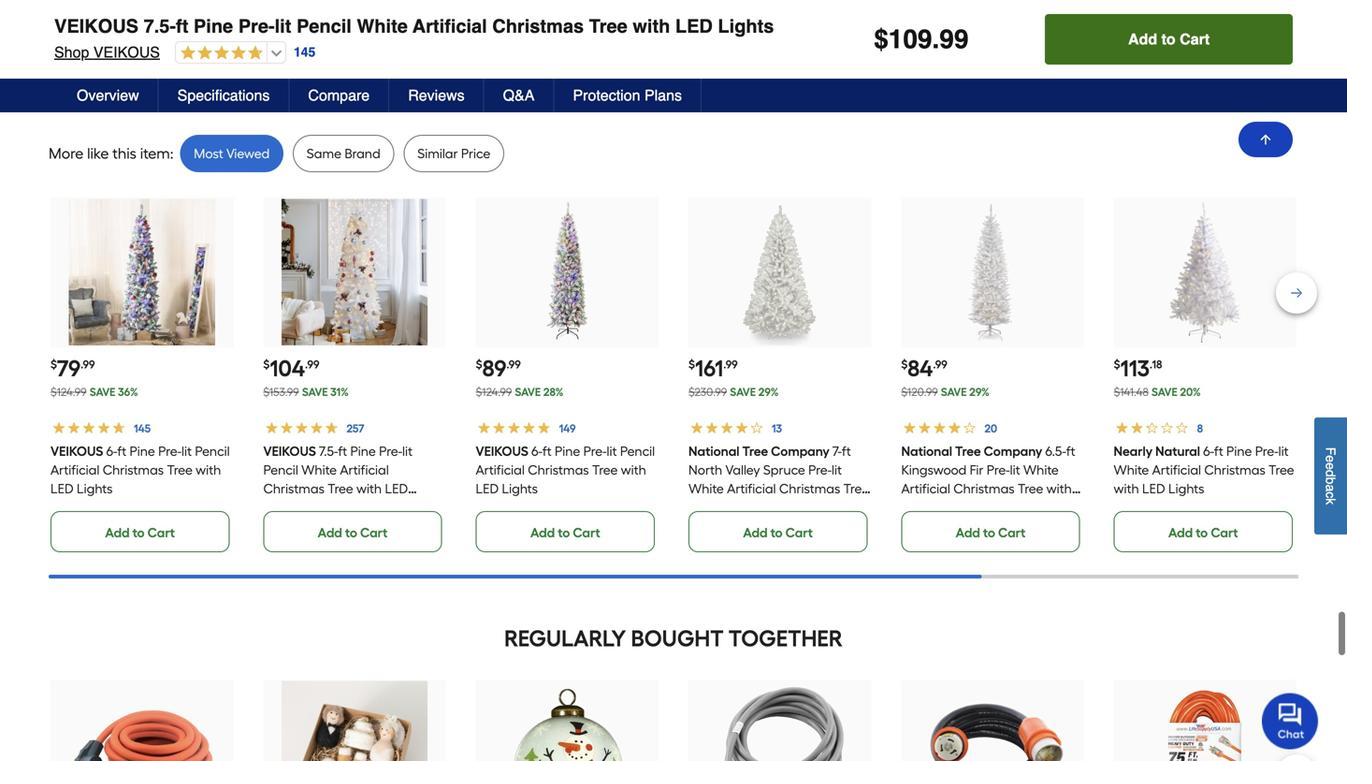 Task type: locate. For each thing, give the bounding box(es) containing it.
national for 84
[[902, 443, 953, 459]]

$ up $141.48 on the bottom right
[[1115, 357, 1121, 371]]

1 national tree company from the left
[[689, 443, 830, 459]]

cart for 104
[[360, 524, 388, 540]]

pine for 79
[[130, 443, 155, 459]]

1 horizontal spatial customers
[[254, 79, 319, 95]]

company up spruce
[[771, 443, 830, 459]]

veikous 6-ft pine pre-lit pencil artificial christmas tree with led lights image
[[69, 199, 215, 345], [494, 199, 641, 345]]

customers down 145
[[254, 79, 319, 95]]

.99 up "$124.99 save 36%" in the bottom left of the page
[[81, 357, 95, 371]]

ac works 15a nema 5-15p to c13 10-ft 14 / 3-prong indoor sjtw light duty appliance extension cord image
[[707, 681, 853, 761]]

add to cart link for 113
[[1115, 511, 1294, 552]]

to inside the 89 list item
[[558, 524, 570, 540]]

$ up $230.99
[[689, 357, 695, 371]]

$ up $120.99
[[902, 357, 908, 371]]

reviews
[[408, 87, 465, 104]]

7.5-
[[144, 15, 176, 37], [319, 443, 338, 459]]

save for 161
[[730, 385, 756, 399]]

ultimately
[[322, 79, 382, 95]]

$ for 84
[[902, 357, 908, 371]]

2 veikous 6-ft pine pre-lit pencil artificial christmas tree with led lights image from the left
[[494, 199, 641, 345]]

ft inside 6-ft pine pre-lit white artificial christmas tree with led lights
[[1215, 443, 1224, 459]]

company for 84
[[984, 443, 1043, 459]]

save
[[90, 385, 116, 399], [302, 385, 328, 399], [515, 385, 541, 399], [730, 385, 756, 399], [941, 385, 967, 399], [1152, 385, 1178, 399]]

$124.99 down '79'
[[51, 385, 87, 399]]

$ 161 .99
[[689, 355, 738, 382]]

.18
[[1150, 357, 1163, 371]]

kingswood
[[902, 462, 967, 478]]

add to cart link inside 84 list item
[[902, 511, 1081, 552]]

add to cart inside 161 list item
[[744, 524, 813, 540]]

led inside 79 'list item'
[[51, 480, 74, 496]]

29% right $230.99
[[759, 385, 779, 399]]

cart for 84
[[999, 524, 1026, 540]]

save for 113
[[1152, 385, 1178, 399]]

incandescent down valley
[[717, 499, 798, 515]]

1 horizontal spatial $124.99
[[476, 385, 512, 399]]

$
[[874, 24, 889, 54], [51, 357, 57, 371], [263, 357, 270, 371], [476, 357, 483, 371], [689, 357, 695, 371], [902, 357, 908, 371], [1115, 357, 1121, 371]]

customers for customers ultimately bought
[[254, 79, 319, 95]]

0 horizontal spatial national
[[689, 443, 740, 459]]

1 horizontal spatial incandescent
[[902, 499, 982, 515]]

$124.99 down 89
[[476, 385, 512, 399]]

nearly natural 6-ft pine pre-lit white artificial christmas tree with led lights image
[[1133, 199, 1279, 345]]

0 horizontal spatial 29%
[[759, 385, 779, 399]]

veikous down "$124.99 save 36%" in the bottom left of the page
[[51, 443, 103, 459]]

6-ft pine pre-lit pencil artificial christmas tree with led lights inside 79 'list item'
[[51, 443, 230, 496]]

pine inside 79 'list item'
[[130, 443, 155, 459]]

national tree company for 161
[[689, 443, 830, 459]]

add inside 84 list item
[[956, 524, 981, 540]]

pre- inside 79 'list item'
[[158, 443, 182, 459]]

veikous inside the 89 list item
[[476, 443, 529, 459]]

veikous 6-ft pine pre-lit pencil artificial christmas tree with led lights image for 89
[[494, 199, 641, 345]]

f
[[1324, 447, 1339, 455]]

1 horizontal spatial national tree company
[[902, 443, 1043, 459]]

national tree company
[[689, 443, 830, 459], [902, 443, 1043, 459]]

.99 inside "$ 79 .99"
[[81, 357, 95, 371]]

1 vertical spatial viewed
[[226, 145, 270, 161]]

veikous down $124.99 save 28% on the bottom left of the page
[[476, 443, 529, 459]]

ac works 25ft super heavy-duty stw 8/3 6-50 welder extension cord image
[[69, 681, 215, 761]]

white down 6.5-
[[1024, 462, 1059, 478]]

1 horizontal spatial veikous 6-ft pine pre-lit pencil artificial christmas tree with led lights image
[[494, 199, 641, 345]]

national for 161
[[689, 443, 740, 459]]

1 vertical spatial also
[[140, 79, 165, 95]]

cart for 79
[[148, 524, 175, 540]]

add to cart for 84
[[956, 524, 1026, 540]]

ft inside 79 'list item'
[[117, 443, 126, 459]]

1 $124.99 from the left
[[51, 385, 87, 399]]

$ inside $ 104 .99
[[263, 357, 270, 371]]

2 national from the left
[[902, 443, 953, 459]]

to inside 84 list item
[[984, 524, 996, 540]]

5 add to cart link from the left
[[902, 511, 1081, 552]]

6 add to cart link from the left
[[1115, 511, 1294, 552]]

also
[[672, 10, 730, 37], [140, 79, 165, 95]]

6 save from the left
[[1152, 385, 1178, 399]]

pine for 104
[[350, 443, 376, 459]]

add for 79
[[105, 524, 130, 540]]

artificial down 31%
[[340, 462, 389, 478]]

add to cart inside 104 list item
[[318, 524, 388, 540]]

veikous for 79
[[51, 443, 103, 459]]

veikous
[[54, 15, 139, 37], [93, 44, 160, 61], [51, 443, 103, 459], [263, 443, 316, 459], [476, 443, 529, 459]]

brand
[[345, 145, 381, 161]]

you
[[569, 10, 616, 37]]

lit inside the 89 list item
[[607, 443, 617, 459]]

104 list item
[[263, 197, 446, 552]]

pencil for 89
[[621, 443, 656, 459]]

add to cart link
[[51, 511, 230, 552], [263, 511, 442, 552], [476, 511, 655, 552], [689, 511, 868, 552], [902, 511, 1081, 552], [1115, 511, 1294, 552]]

specifications
[[178, 87, 270, 104]]

7.5- inside 7.5-ft pine pre-lit pencil white artificial christmas tree with led lights
[[319, 443, 338, 459]]

29% inside 161 list item
[[759, 385, 779, 399]]

3 save from the left
[[515, 385, 541, 399]]

overview button
[[58, 79, 159, 112]]

$ up $153.99
[[263, 357, 270, 371]]

7.5- up the shop veikous
[[144, 15, 176, 37]]

1 save from the left
[[90, 385, 116, 399]]

viewed down 4.7 stars image
[[168, 79, 211, 95]]

save left 28% at the left of page
[[515, 385, 541, 399]]

more like this item :
[[49, 144, 174, 162]]

company left 6.5-
[[984, 443, 1043, 459]]

national tree company inside 161 list item
[[689, 443, 830, 459]]

0 horizontal spatial $124.99
[[51, 385, 87, 399]]

veikous 6-ft pine pre-lit pencil artificial christmas tree with led lights image inside 79 'list item'
[[69, 199, 215, 345]]

add to cart for 113
[[1169, 524, 1239, 540]]

national up kingswood
[[902, 443, 953, 459]]

incandescent
[[717, 499, 798, 515], [902, 499, 982, 515]]

to inside 113 list item
[[1197, 524, 1209, 540]]

$ inside "$ 79 .99"
[[51, 357, 57, 371]]

4 save from the left
[[730, 385, 756, 399]]

q&a button
[[485, 79, 555, 112]]

save for 104
[[302, 385, 328, 399]]

2 incandescent from the left
[[902, 499, 982, 515]]

ac works cs6364/cs6365 cord 50-ft 6 / 4-prong indoor/outdoor soow heavy duty locking extension cord image
[[920, 681, 1066, 761]]

pencil
[[297, 15, 352, 37], [195, 443, 230, 459], [621, 443, 656, 459], [263, 462, 298, 478]]

also left the like
[[672, 10, 730, 37]]

1 horizontal spatial also
[[672, 10, 730, 37]]

$ 89 .99
[[476, 355, 521, 382]]

national tree company for 84
[[902, 443, 1043, 459]]

national tree company 6.5-ft kingswood fir pre-lit white artificial christmas tree with incandescent lights image
[[920, 199, 1066, 345]]

cart inside 113 list item
[[1212, 524, 1239, 540]]

save right $120.99
[[941, 385, 967, 399]]

2 national tree company from the left
[[902, 443, 1043, 459]]

ft inside 7.5-ft pine pre-lit pencil white artificial christmas tree with led lights
[[338, 443, 347, 459]]

overview
[[77, 87, 139, 104]]

add to cart inside the 89 list item
[[531, 524, 601, 540]]

christmas
[[493, 15, 584, 37], [103, 462, 164, 478], [528, 462, 590, 478], [1205, 462, 1266, 478], [263, 480, 325, 496], [780, 480, 841, 496], [954, 480, 1015, 496]]

artificial down kingswood
[[902, 480, 951, 496]]

to for 79
[[133, 524, 145, 540]]

with inside 7.5-ft pine pre-lit pencil white artificial christmas tree with led lights
[[356, 480, 382, 496]]

pre- inside the 89 list item
[[584, 443, 607, 459]]

with inside 6.5-ft kingswood fir pre-lit white artificial christmas tree with incandescent lights
[[1047, 480, 1072, 496]]

also right overview
[[140, 79, 165, 95]]

1 horizontal spatial 7.5-
[[319, 443, 338, 459]]

3 6- from the left
[[1204, 443, 1215, 459]]

$ inside $ 161 .99
[[689, 357, 695, 371]]

.99 inside $ 104 .99
[[305, 357, 320, 371]]

$ up "$124.99 save 36%" in the bottom left of the page
[[51, 357, 57, 371]]

christmas inside 7-ft north valley spruce pre-lit white artificial christmas tree with incandescent lights
[[780, 480, 841, 496]]

lifesupplyusa 75-ft 12 / 3-prong indoor/outdoor sjtw heavy duty lighted extension cord image
[[1133, 681, 1279, 761]]

add to cart link inside 113 list item
[[1115, 511, 1294, 552]]

$ inside $ 89 .99
[[476, 357, 483, 371]]

0 vertical spatial 7.5-
[[144, 15, 176, 37]]

most viewed
[[194, 145, 270, 161]]

0 horizontal spatial 6-
[[106, 443, 117, 459]]

.99 up $230.99 save 29% in the bottom of the page
[[724, 357, 738, 371]]

add to cart inside button
[[1129, 30, 1210, 48]]

1 customers from the left
[[72, 79, 137, 95]]

1 company from the left
[[771, 443, 830, 459]]

2 add to cart link from the left
[[263, 511, 442, 552]]

save left "20%"
[[1152, 385, 1178, 399]]

with inside 6-ft pine pre-lit white artificial christmas tree with led lights
[[1115, 480, 1140, 496]]

add inside 79 'list item'
[[105, 524, 130, 540]]

to for 89
[[558, 524, 570, 540]]

$ 113 .18
[[1115, 355, 1163, 382]]

homeroots multiple colors/finishes ball standard indoor ornament image
[[494, 681, 641, 761]]

36%
[[118, 385, 138, 399]]

regularly
[[505, 625, 626, 652]]

1 .99 from the left
[[81, 357, 95, 371]]

$ inside the "$ 113 .18"
[[1115, 357, 1121, 371]]

1 national from the left
[[689, 443, 740, 459]]

customers down the shop veikous
[[72, 79, 137, 95]]

national
[[689, 443, 740, 459], [902, 443, 953, 459]]

veikous inside 79 'list item'
[[51, 443, 103, 459]]

led inside 6-ft pine pre-lit white artificial christmas tree with led lights
[[1143, 480, 1166, 496]]

company inside 84 list item
[[984, 443, 1043, 459]]

1 horizontal spatial 6-ft pine pre-lit pencil artificial christmas tree with led lights
[[476, 443, 656, 496]]

cart inside 84 list item
[[999, 524, 1026, 540]]

veikous down $153.99
[[263, 443, 316, 459]]

4 add to cart link from the left
[[689, 511, 868, 552]]

1 veikous 6-ft pine pre-lit pencil artificial christmas tree with led lights image from the left
[[69, 199, 215, 345]]

add to cart inside 79 'list item'
[[105, 524, 175, 540]]

ft
[[176, 15, 188, 37], [117, 443, 126, 459], [338, 443, 347, 459], [543, 443, 552, 459], [842, 443, 852, 459], [1067, 443, 1076, 459], [1215, 443, 1224, 459]]

sullivans 6-pack multiple colors/finishes standard indoor ornament set shatterproof image
[[282, 681, 428, 761]]

bought
[[631, 625, 724, 652]]

add to cart link inside 161 list item
[[689, 511, 868, 552]]

1 horizontal spatial company
[[984, 443, 1043, 459]]

chat invite button image
[[1263, 692, 1320, 749]]

6- inside 6-ft pine pre-lit white artificial christmas tree with led lights
[[1204, 443, 1215, 459]]

4 .99 from the left
[[724, 357, 738, 371]]

save inside 79 'list item'
[[90, 385, 116, 399]]

2 horizontal spatial 6-
[[1204, 443, 1215, 459]]

national inside 84 list item
[[902, 443, 953, 459]]

k
[[1324, 498, 1339, 505]]

28%
[[544, 385, 564, 399]]

add
[[1129, 30, 1158, 48], [105, 524, 130, 540], [318, 524, 342, 540], [531, 524, 555, 540], [744, 524, 768, 540], [956, 524, 981, 540], [1169, 524, 1194, 540]]

6-ft pine pre-lit pencil artificial christmas tree with led lights for 79
[[51, 443, 230, 496]]

add inside 104 list item
[[318, 524, 342, 540]]

0 horizontal spatial 7.5-
[[144, 15, 176, 37]]

0 horizontal spatial veikous 6-ft pine pre-lit pencil artificial christmas tree with led lights image
[[69, 199, 215, 345]]

161
[[695, 355, 724, 382]]

$141.48
[[1115, 385, 1149, 399]]

$124.99 save 36%
[[51, 385, 138, 399]]

company inside 161 list item
[[771, 443, 830, 459]]

1 horizontal spatial 6-
[[532, 443, 543, 459]]

0 horizontal spatial customers
[[72, 79, 137, 95]]

veikous 6-ft pine pre-lit pencil artificial christmas tree with led lights image inside the 89 list item
[[494, 199, 641, 345]]

6-ft pine pre-lit pencil artificial christmas tree with led lights down 36%
[[51, 443, 230, 496]]

save inside 113 list item
[[1152, 385, 1178, 399]]

to for 84
[[984, 524, 996, 540]]

5 .99 from the left
[[934, 357, 948, 371]]

viewed right most
[[226, 145, 270, 161]]

price
[[461, 145, 491, 161]]

add to cart link for 79
[[51, 511, 230, 552]]

3 add to cart link from the left
[[476, 511, 655, 552]]

$153.99
[[263, 385, 299, 399]]

incandescent down kingswood
[[902, 499, 982, 515]]

0 horizontal spatial national tree company
[[689, 443, 830, 459]]

customers for customers also viewed
[[72, 79, 137, 95]]

1 vertical spatial 7.5-
[[319, 443, 338, 459]]

to inside 161 list item
[[771, 524, 783, 540]]

$ up $124.99 save 28% on the bottom left of the page
[[476, 357, 483, 371]]

national tree company up fir
[[902, 443, 1043, 459]]

add to cart
[[1129, 30, 1210, 48], [105, 524, 175, 540], [318, 524, 388, 540], [531, 524, 601, 540], [744, 524, 813, 540], [956, 524, 1026, 540], [1169, 524, 1239, 540]]

6- for 113
[[1204, 443, 1215, 459]]

save right $230.99
[[730, 385, 756, 399]]

white inside 6.5-ft kingswood fir pre-lit white artificial christmas tree with incandescent lights
[[1024, 462, 1059, 478]]

20%
[[1181, 385, 1202, 399]]

$ inside $ 84 .99
[[902, 357, 908, 371]]

6- right natural
[[1204, 443, 1215, 459]]

save inside the 89 list item
[[515, 385, 541, 399]]

1 horizontal spatial national
[[902, 443, 953, 459]]

add inside button
[[1129, 30, 1158, 48]]

ft for 89
[[543, 443, 552, 459]]

pine inside the 89 list item
[[555, 443, 581, 459]]

d
[[1324, 470, 1339, 477]]

ft for 161
[[842, 443, 852, 459]]

1 e from the top
[[1324, 455, 1339, 462]]

2 save from the left
[[302, 385, 328, 399]]

lit
[[275, 15, 291, 37], [182, 443, 192, 459], [402, 443, 413, 459], [607, 443, 617, 459], [1279, 443, 1290, 459], [832, 462, 842, 478], [1010, 462, 1021, 478]]

1 6-ft pine pre-lit pencil artificial christmas tree with led lights from the left
[[51, 443, 230, 496]]

2 .99 from the left
[[305, 357, 320, 371]]

$124.99 for 89
[[476, 385, 512, 399]]

cart for 113
[[1212, 524, 1239, 540]]

add to cart for 89
[[531, 524, 601, 540]]

add to cart link for 161
[[689, 511, 868, 552]]

.99 for 161
[[724, 357, 738, 371]]

29%
[[759, 385, 779, 399], [970, 385, 990, 399]]

1 6- from the left
[[106, 443, 117, 459]]

4.7 stars image
[[176, 45, 263, 62]]

2 $124.99 from the left
[[476, 385, 512, 399]]

6- down "$124.99 save 36%" in the bottom left of the page
[[106, 443, 117, 459]]

pine for 89
[[555, 443, 581, 459]]

most
[[194, 145, 223, 161]]

2 customers from the left
[[254, 79, 319, 95]]

add to cart link inside 79 'list item'
[[51, 511, 230, 552]]

e up d
[[1324, 455, 1339, 462]]

same brand
[[307, 145, 381, 161]]

artificial down natural
[[1153, 462, 1202, 478]]

add to cart link inside the 89 list item
[[476, 511, 655, 552]]

veikous up the shop veikous
[[54, 15, 139, 37]]

artificial down $124.99 save 28% on the bottom left of the page
[[476, 462, 525, 478]]

6- down $124.99 save 28% on the bottom left of the page
[[532, 443, 543, 459]]

artificial
[[413, 15, 487, 37], [51, 462, 100, 478], [340, 462, 389, 478], [476, 462, 525, 478], [1153, 462, 1202, 478], [727, 480, 776, 496], [902, 480, 951, 496]]

cart inside 104 list item
[[360, 524, 388, 540]]

6- for 79
[[106, 443, 117, 459]]

pine for 113
[[1227, 443, 1253, 459]]

.99 up $120.99 save 29%
[[934, 357, 948, 371]]

ft inside 7-ft north valley spruce pre-lit white artificial christmas tree with incandescent lights
[[842, 443, 852, 459]]

tree inside the 89 list item
[[593, 462, 618, 478]]

add to cart link inside 104 list item
[[263, 511, 442, 552]]

6-ft pine pre-lit pencil artificial christmas tree with led lights down 28% at the left of page
[[476, 443, 656, 496]]

to
[[1162, 30, 1176, 48], [133, 524, 145, 540], [345, 524, 358, 540], [558, 524, 570, 540], [771, 524, 783, 540], [984, 524, 996, 540], [1197, 524, 1209, 540]]

cart inside 161 list item
[[786, 524, 813, 540]]

2 company from the left
[[984, 443, 1043, 459]]

add to cart link for 84
[[902, 511, 1081, 552]]

84
[[908, 355, 934, 382]]

6-ft pine pre-lit pencil artificial christmas tree with led lights inside the 89 list item
[[476, 443, 656, 496]]

0 horizontal spatial also
[[140, 79, 165, 95]]

white inside 7.5-ft pine pre-lit pencil white artificial christmas tree with led lights
[[301, 462, 337, 478]]

lights inside 79 'list item'
[[77, 480, 113, 496]]

save left 36%
[[90, 385, 116, 399]]

ft for 84
[[1067, 443, 1076, 459]]

0 vertical spatial also
[[672, 10, 730, 37]]

artificial down "$124.99 save 36%" in the bottom left of the page
[[51, 462, 100, 478]]

pine inside 7.5-ft pine pre-lit pencil white artificial christmas tree with led lights
[[350, 443, 376, 459]]

6- inside 79 'list item'
[[106, 443, 117, 459]]

bought
[[385, 79, 429, 95]]

$120.99
[[902, 385, 938, 399]]

0 horizontal spatial 6-ft pine pre-lit pencil artificial christmas tree with led lights
[[51, 443, 230, 496]]

2 29% from the left
[[970, 385, 990, 399]]

with
[[633, 15, 671, 37], [196, 462, 221, 478], [621, 462, 647, 478], [356, 480, 382, 496], [1047, 480, 1072, 496], [1115, 480, 1140, 496], [689, 499, 714, 515]]

pine inside 6-ft pine pre-lit white artificial christmas tree with led lights
[[1227, 443, 1253, 459]]

white down north
[[689, 480, 724, 496]]

veikous up customers also viewed
[[93, 44, 160, 61]]

cart for 89
[[573, 524, 601, 540]]

white down nearly
[[1115, 462, 1150, 478]]

99
[[940, 24, 969, 54]]

.99 for 89
[[507, 357, 521, 371]]

$124.99
[[51, 385, 87, 399], [476, 385, 512, 399]]

led for 79
[[51, 480, 74, 496]]

0 horizontal spatial company
[[771, 443, 830, 459]]

161 list item
[[689, 197, 872, 552]]

may
[[621, 10, 667, 37]]

2 e from the top
[[1324, 462, 1339, 470]]

.99 for 84
[[934, 357, 948, 371]]

artificial down valley
[[727, 480, 776, 496]]

29% right $120.99
[[970, 385, 990, 399]]

pencil inside 7.5-ft pine pre-lit pencil white artificial christmas tree with led lights
[[263, 462, 298, 478]]

$124.99 inside the 89 list item
[[476, 385, 512, 399]]

1 horizontal spatial 29%
[[970, 385, 990, 399]]

1 incandescent from the left
[[717, 499, 798, 515]]

tree inside 79 'list item'
[[167, 462, 193, 478]]

e up b
[[1324, 462, 1339, 470]]

$ 84 .99
[[902, 355, 948, 382]]

89 list item
[[476, 197, 659, 552]]

0 horizontal spatial incandescent
[[717, 499, 798, 515]]

2 6- from the left
[[532, 443, 543, 459]]

e
[[1324, 455, 1339, 462], [1324, 462, 1339, 470]]

6-ft pine pre-lit pencil artificial christmas tree with led lights
[[51, 443, 230, 496], [476, 443, 656, 496]]

white inside 7-ft north valley spruce pre-lit white artificial christmas tree with incandescent lights
[[689, 480, 724, 496]]

0 vertical spatial viewed
[[168, 79, 211, 95]]

national up north
[[689, 443, 740, 459]]

7.5- down 31%
[[319, 443, 338, 459]]

save inside 104 list item
[[302, 385, 328, 399]]

led
[[676, 15, 713, 37], [51, 480, 74, 496], [385, 480, 408, 496], [476, 480, 499, 496], [1143, 480, 1166, 496]]

2 6-ft pine pre-lit pencil artificial christmas tree with led lights from the left
[[476, 443, 656, 496]]

save left 31%
[[302, 385, 328, 399]]

lights
[[718, 15, 775, 37], [77, 480, 113, 496], [502, 480, 538, 496], [1169, 480, 1205, 496], [263, 499, 299, 515], [801, 499, 837, 515], [986, 499, 1022, 515]]

0 horizontal spatial viewed
[[168, 79, 211, 95]]

6-ft pine pre-lit pencil artificial christmas tree with led lights for 89
[[476, 443, 656, 496]]

ft for 113
[[1215, 443, 1224, 459]]

white down $153.99 save 31%
[[301, 462, 337, 478]]

white
[[357, 15, 408, 37], [301, 462, 337, 478], [1024, 462, 1059, 478], [1115, 462, 1150, 478], [689, 480, 724, 496]]

pencil inside the 89 list item
[[621, 443, 656, 459]]

national tree company up valley
[[689, 443, 830, 459]]

cart inside add to cart button
[[1181, 30, 1210, 48]]

incandescent inside 7-ft north valley spruce pre-lit white artificial christmas tree with incandescent lights
[[717, 499, 798, 515]]

you may also like
[[569, 10, 779, 37]]

3 .99 from the left
[[507, 357, 521, 371]]

1 add to cart link from the left
[[51, 511, 230, 552]]

cart inside the 89 list item
[[573, 524, 601, 540]]

1 29% from the left
[[759, 385, 779, 399]]

.99 up $124.99 save 28% on the bottom left of the page
[[507, 357, 521, 371]]

.99 up $153.99 save 31%
[[305, 357, 320, 371]]

5 save from the left
[[941, 385, 967, 399]]



Task type: vqa. For each thing, say whether or not it's contained in the screenshot.


Task type: describe. For each thing, give the bounding box(es) containing it.
this
[[112, 144, 137, 162]]

more
[[49, 144, 84, 162]]

with inside 79 'list item'
[[196, 462, 221, 478]]

.
[[933, 24, 940, 54]]

$ left .
[[874, 24, 889, 54]]

reviews button
[[390, 79, 485, 112]]

save for 79
[[90, 385, 116, 399]]

similar price
[[418, 145, 491, 161]]

f e e d b a c k
[[1324, 447, 1339, 505]]

$ 109 . 99
[[874, 24, 969, 54]]

protection plans
[[573, 87, 682, 104]]

add to cart for 79
[[105, 524, 175, 540]]

with inside 7-ft north valley spruce pre-lit white artificial christmas tree with incandescent lights
[[689, 499, 714, 515]]

lit inside 6.5-ft kingswood fir pre-lit white artificial christmas tree with incandescent lights
[[1010, 462, 1021, 478]]

christmas inside 79 'list item'
[[103, 462, 164, 478]]

lit inside 7.5-ft pine pre-lit pencil white artificial christmas tree with led lights
[[402, 443, 413, 459]]

c
[[1324, 492, 1339, 498]]

christmas inside 6-ft pine pre-lit white artificial christmas tree with led lights
[[1205, 462, 1266, 478]]

$124.99 for 79
[[51, 385, 87, 399]]

led for 113
[[1143, 480, 1166, 496]]

add to cart link for 104
[[263, 511, 442, 552]]

1 horizontal spatial viewed
[[226, 145, 270, 161]]

fir
[[970, 462, 984, 478]]

tree inside 6.5-ft kingswood fir pre-lit white artificial christmas tree with incandescent lights
[[1018, 480, 1044, 496]]

customers ultimately bought
[[254, 79, 429, 95]]

ft for 79
[[117, 443, 126, 459]]

$230.99 save 29%
[[689, 385, 779, 399]]

145
[[294, 45, 316, 60]]

pencil for 79
[[195, 443, 230, 459]]

veikous 7.5-ft pine pre-lit pencil white artificial christmas tree with led lights
[[54, 15, 775, 37]]

q&a
[[503, 87, 535, 104]]

christmas inside 7.5-ft pine pre-lit pencil white artificial christmas tree with led lights
[[263, 480, 325, 496]]

veikous 7.5-ft pine pre-lit pencil white artificial christmas tree with led lights image
[[282, 199, 428, 345]]

like
[[735, 10, 779, 37]]

113
[[1121, 355, 1150, 382]]

item
[[140, 144, 170, 162]]

$ for 104
[[263, 357, 270, 371]]

add for 84
[[956, 524, 981, 540]]

shop
[[54, 44, 89, 61]]

white up bought
[[357, 15, 408, 37]]

add for 113
[[1169, 524, 1194, 540]]

customers also viewed
[[72, 79, 211, 95]]

$ for 161
[[689, 357, 695, 371]]

109
[[889, 24, 933, 54]]

$153.99 save 31%
[[263, 385, 349, 399]]

save for 89
[[515, 385, 541, 399]]

artificial inside 7-ft north valley spruce pre-lit white artificial christmas tree with incandescent lights
[[727, 480, 776, 496]]

christmas inside 6.5-ft kingswood fir pre-lit white artificial christmas tree with incandescent lights
[[954, 480, 1015, 496]]

6.5-ft kingswood fir pre-lit white artificial christmas tree with incandescent lights
[[902, 443, 1076, 515]]

lights inside 7.5-ft pine pre-lit pencil white artificial christmas tree with led lights
[[263, 499, 299, 515]]

with inside the 89 list item
[[621, 462, 647, 478]]

add to cart for 104
[[318, 524, 388, 540]]

pencil for 104
[[263, 462, 298, 478]]

29% for 161
[[759, 385, 779, 399]]

pre- inside 7.5-ft pine pre-lit pencil white artificial christmas tree with led lights
[[379, 443, 402, 459]]

79 list item
[[51, 197, 233, 552]]

6.5-
[[1046, 443, 1067, 459]]

lights inside 6-ft pine pre-lit white artificial christmas tree with led lights
[[1169, 480, 1205, 496]]

$ 104 .99
[[263, 355, 320, 382]]

regularly bought together
[[505, 625, 843, 652]]

specifications button
[[159, 79, 290, 112]]

add to cart button
[[1046, 14, 1294, 65]]

$120.99 save 29%
[[902, 385, 990, 399]]

incandescent inside 6.5-ft kingswood fir pre-lit white artificial christmas tree with incandescent lights
[[902, 499, 982, 515]]

84 list item
[[902, 197, 1085, 552]]

add for 89
[[531, 524, 555, 540]]

6- for 89
[[532, 443, 543, 459]]

$ for 89
[[476, 357, 483, 371]]

$230.99
[[689, 385, 727, 399]]

to for 104
[[345, 524, 358, 540]]

together
[[729, 625, 843, 652]]

compare button
[[290, 79, 390, 112]]

89
[[483, 355, 507, 382]]

29% for 84
[[970, 385, 990, 399]]

$141.48 save 20%
[[1115, 385, 1202, 399]]

cart for 161
[[786, 524, 813, 540]]

tree inside 7.5-ft pine pre-lit pencil white artificial christmas tree with led lights
[[328, 480, 353, 496]]

:
[[170, 144, 174, 162]]

compare
[[308, 87, 370, 104]]

lit inside 7-ft north valley spruce pre-lit white artificial christmas tree with incandescent lights
[[832, 462, 842, 478]]

christmas inside the 89 list item
[[528, 462, 590, 478]]

artificial inside 6.5-ft kingswood fir pre-lit white artificial christmas tree with incandescent lights
[[902, 480, 951, 496]]

plans
[[645, 87, 682, 104]]

like
[[87, 144, 109, 162]]

b
[[1324, 477, 1339, 484]]

led for 89
[[476, 480, 499, 496]]

veikous 6-ft pine pre-lit pencil artificial christmas tree with led lights image for 79
[[69, 199, 215, 345]]

add to cart for 161
[[744, 524, 813, 540]]

add for 104
[[318, 524, 342, 540]]

lit inside 79 'list item'
[[182, 443, 192, 459]]

113 list item
[[1115, 197, 1297, 552]]

add to cart link for 89
[[476, 511, 655, 552]]

$ 79 .99
[[51, 355, 95, 382]]

led inside 7.5-ft pine pre-lit pencil white artificial christmas tree with led lights
[[385, 480, 408, 496]]

regularly bought together heading
[[49, 619, 1299, 657]]

pre- inside 7-ft north valley spruce pre-lit white artificial christmas tree with incandescent lights
[[809, 462, 832, 478]]

protection
[[573, 87, 641, 104]]

artificial inside 6-ft pine pre-lit white artificial christmas tree with led lights
[[1153, 462, 1202, 478]]

veikous for 89
[[476, 443, 529, 459]]

shop veikous
[[54, 44, 160, 61]]

nearly
[[1115, 443, 1153, 459]]

pre- inside 6.5-ft kingswood fir pre-lit white artificial christmas tree with incandescent lights
[[987, 462, 1010, 478]]

white inside 6-ft pine pre-lit white artificial christmas tree with led lights
[[1115, 462, 1150, 478]]

protection plans button
[[555, 79, 702, 112]]

$ for 79
[[51, 357, 57, 371]]

to for 161
[[771, 524, 783, 540]]

north
[[689, 462, 723, 478]]

tree inside 7-ft north valley spruce pre-lit white artificial christmas tree with incandescent lights
[[844, 480, 870, 496]]

same
[[307, 145, 342, 161]]

lit inside 6-ft pine pre-lit white artificial christmas tree with led lights
[[1279, 443, 1290, 459]]

79
[[57, 355, 81, 382]]

artificial up reviews
[[413, 15, 487, 37]]

$ for 113
[[1115, 357, 1121, 371]]

6-ft pine pre-lit white artificial christmas tree with led lights
[[1115, 443, 1295, 496]]

save for 84
[[941, 385, 967, 399]]

natural
[[1156, 443, 1201, 459]]

lights inside 6.5-ft kingswood fir pre-lit white artificial christmas tree with incandescent lights
[[986, 499, 1022, 515]]

$124.99 save 28%
[[476, 385, 564, 399]]

.99 for 79
[[81, 357, 95, 371]]

artificial inside 7.5-ft pine pre-lit pencil white artificial christmas tree with led lights
[[340, 462, 389, 478]]

7-ft north valley spruce pre-lit white artificial christmas tree with incandescent lights
[[689, 443, 870, 515]]

pre- inside 6-ft pine pre-lit white artificial christmas tree with led lights
[[1256, 443, 1279, 459]]

lights inside 7-ft north valley spruce pre-lit white artificial christmas tree with incandescent lights
[[801, 499, 837, 515]]

104
[[270, 355, 305, 382]]

valley
[[726, 462, 761, 478]]

ft for 104
[[338, 443, 347, 459]]

spruce
[[764, 462, 806, 478]]

7-
[[833, 443, 842, 459]]

to inside button
[[1162, 30, 1176, 48]]

tree inside 6-ft pine pre-lit white artificial christmas tree with led lights
[[1270, 462, 1295, 478]]

artificial inside 79 'list item'
[[51, 462, 100, 478]]

to for 113
[[1197, 524, 1209, 540]]

similar
[[418, 145, 458, 161]]

7.5-ft pine pre-lit pencil white artificial christmas tree with led lights
[[263, 443, 413, 515]]

.99 for 104
[[305, 357, 320, 371]]

nearly natural
[[1115, 443, 1201, 459]]

a
[[1324, 484, 1339, 492]]

artificial inside the 89 list item
[[476, 462, 525, 478]]

lights inside the 89 list item
[[502, 480, 538, 496]]

arrow up image
[[1259, 132, 1274, 147]]

company for 161
[[771, 443, 830, 459]]

f e e d b a c k button
[[1315, 417, 1348, 534]]

veikous for 104
[[263, 443, 316, 459]]

national tree company 7-ft north valley spruce pre-lit white artificial christmas tree with incandescent lights image
[[707, 199, 853, 345]]

31%
[[331, 385, 349, 399]]

add for 161
[[744, 524, 768, 540]]



